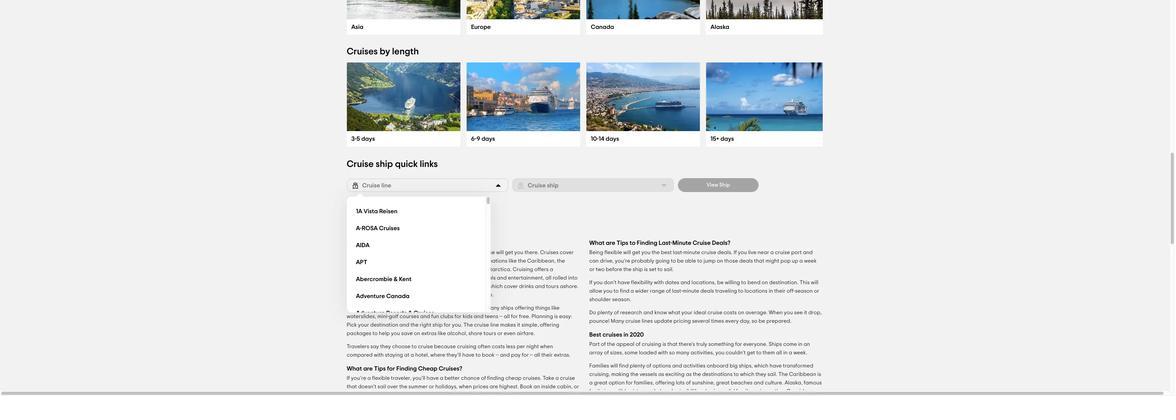 Task type: locate. For each thing, give the bounding box(es) containing it.
0 horizontal spatial tours
[[483, 331, 496, 337]]

that up offer
[[417, 276, 427, 281]]

1 horizontal spatial destinations
[[702, 372, 733, 378]]

1 horizontal spatial passengers
[[479, 393, 508, 397]]

line
[[381, 183, 391, 189], [490, 323, 499, 328]]

cruises?
[[439, 366, 462, 372]]

with up options
[[658, 351, 668, 356]]

"guarantee
[[409, 393, 437, 397]]

1 vertical spatial take
[[347, 393, 358, 397]]

if inside if you don't have flexibility with dates and locations, be willing to bend on destination. this will allow you to find a wider range of last-minute deals traveling to locations in their off-season or shoulder season.
[[589, 280, 592, 286]]

cruise
[[379, 240, 396, 246], [480, 250, 495, 256], [701, 250, 716, 256], [775, 250, 790, 256], [374, 284, 389, 290], [707, 311, 722, 316], [625, 319, 640, 324], [474, 323, 489, 328], [418, 345, 433, 350], [560, 376, 575, 382], [752, 389, 767, 395]]

1 adventure from the top
[[356, 293, 385, 300]]

cruising inside part of the appeal of cruising is that there's truly something for everyone. ships come in an array of sizes, some loaded with so many activities, you couldn't get to them all in a week.
[[642, 342, 661, 348]]

locations
[[744, 289, 767, 294]]

cruising down 1a
[[347, 219, 381, 228]]

1 vertical spatial last-
[[672, 289, 683, 294]]

0 vertical spatial many
[[486, 306, 500, 311]]

if up allow
[[589, 280, 592, 286]]

that
[[754, 259, 764, 264], [417, 276, 427, 281], [667, 342, 678, 348], [347, 385, 357, 390]]

also
[[366, 306, 377, 311], [702, 389, 712, 395]]

picky
[[536, 393, 549, 397]]

with down say
[[374, 353, 384, 358]]

0 vertical spatial what
[[589, 240, 604, 246]]

alaska
[[711, 24, 729, 30]]

of inside if you have a place on your bucket list, chances are, a cruise will get you there. cruises cover the world, taking millions of passengers each year to destinations like the caribbean, the bahamas, alaska, europe, the mediterranean and even antarctica. cruising offers a tremendous value, with trips that include your lodging, meals and entertainment, all rolled into one. some cruise lines even offer fully inclusive vacations, which cover drinks and tours ashore. cruising means seeing the world while unpacking only once.
[[408, 259, 413, 264]]

are down compared
[[363, 366, 373, 372]]

flexible up sail on the bottom of page
[[372, 376, 390, 382]]

when right night
[[540, 345, 553, 350]]

have
[[361, 250, 373, 256], [618, 280, 630, 286], [462, 353, 474, 358], [770, 364, 782, 369], [427, 376, 439, 382]]

1 vertical spatial line
[[490, 323, 499, 328]]

flexibility
[[631, 280, 653, 286]]

which inside if you have a place on your bucket list, chances are, a cruise will get you there. cruises cover the world, taking millions of passengers each year to destinations like the caribbean, the bahamas, alaska, europe, the mediterranean and even antarctica. cruising offers a tremendous value, with trips that include your lodging, meals and entertainment, all rolled into one. some cruise lines even offer fully inclusive vacations, which cover drinks and tours ashore. cruising means seeing the world while unpacking only once.
[[488, 284, 503, 290]]

deals?
[[712, 240, 730, 246]]

0 horizontal spatial are
[[363, 366, 373, 372]]

0 horizontal spatial great
[[594, 381, 607, 386]]

there's
[[679, 342, 695, 348]]

1 days from the left
[[361, 136, 375, 142]]

1 horizontal spatial alaska,
[[785, 381, 803, 386]]

europe
[[471, 24, 491, 30]]

being
[[589, 250, 603, 256]]

also inside families will find plenty of options and activities onboard big ships, which have transformed cruising, making the vessels as exciting as the destinations to which they sail. the caribbean is a great option for families, offering lots of sunshine, great beaches and culture. alaska, famous for its incredible vistas and abundant wildlife, also is a solid family cruise option. consi
[[702, 389, 712, 395]]

costs inside travelers say they choose to cruise because cruising often costs less per night when compared with staying at a hotel, where they'll have to book -- and pay for -- all their extras.
[[492, 345, 505, 350]]

a right up
[[799, 259, 803, 264]]

finding for cheap
[[396, 366, 417, 372]]

take
[[360, 240, 373, 246], [347, 393, 358, 397]]

1 horizontal spatial canada
[[591, 24, 614, 30]]

two
[[596, 267, 605, 273]]

cruise up times
[[707, 311, 722, 316]]

0 vertical spatial when
[[540, 345, 553, 350]]

destinations inside families will find plenty of options and activities onboard big ships, which have transformed cruising, making the vessels as exciting as the destinations to which they sail. the caribbean is a great option for families, offering lots of sunshine, great beaches and culture. alaska, famous for its incredible vistas and abundant wildlife, also is a solid family cruise option. consi
[[702, 372, 733, 378]]

the down kids
[[463, 323, 473, 328]]

days
[[361, 136, 375, 142], [481, 136, 495, 142], [606, 136, 619, 142], [720, 136, 734, 142]]

even up lodging,
[[471, 267, 482, 273]]

cruises.
[[523, 376, 541, 382]]

as down activities on the bottom right of page
[[686, 372, 692, 378]]

with inside part of the appeal of cruising is that there's truly something for everyone. ships come in an array of sizes, some loaded with so many activities, you couldn't get to them all in a week.
[[658, 351, 668, 356]]

all inside if you have a place on your bucket list, chances are, a cruise will get you there. cruises cover the world, taking millions of passengers each year to destinations like the caribbean, the bahamas, alaska, europe, the mediterranean and even antarctica. cruising offers a tremendous value, with trips that include your lodging, meals and entertainment, all rolled into one. some cruise lines even offer fully inclusive vacations, which cover drinks and tours ashore. cruising means seeing the world while unpacking only once.
[[545, 276, 551, 281]]

0 horizontal spatial lines
[[390, 284, 401, 290]]

1 vertical spatial find
[[619, 364, 629, 369]]

of
[[408, 259, 413, 264], [666, 289, 671, 294], [614, 311, 619, 316], [601, 342, 606, 348], [636, 342, 641, 348], [604, 351, 609, 356], [646, 364, 651, 369], [481, 376, 486, 382], [686, 381, 691, 386]]

pricing
[[673, 319, 691, 324]]

big
[[730, 364, 738, 369]]

line inside dropdown button
[[381, 183, 391, 189]]

1 vertical spatial option
[[609, 381, 625, 386]]

cruise ship quick links
[[347, 160, 438, 169]]

to right able
[[697, 259, 702, 264]]

or left two
[[589, 267, 595, 273]]

sail. inside families will find plenty of options and activities onboard big ships, which have transformed cruising, making the vessels as exciting as the destinations to which they sail. the caribbean is a great option for families, offering lots of sunshine, great beaches and culture. alaska, famous for its incredible vistas and abundant wildlife, also is a solid family cruise option. consi
[[767, 372, 777, 378]]

a right 'take'
[[555, 376, 559, 382]]

cruise inside cruises also provide a wonderful option for families, with many ships offering things like waterslides, mini-golf courses and fun clubs for kids and teens -- all for free. planning is easy: pick your destination and the right ship for you. the cruise line makes it simple, offering packages to help you save on extras like alcohol, shore tours or even airfare.
[[474, 323, 489, 328]]

that inside being flexible will get you the best last-minute cruise deals. if you live near a cruise port and can drive, you're probably going to be able to jump on those deals that might pop up a week or two before the ship is set to sail.
[[754, 259, 764, 264]]

have inside families will find plenty of options and activities onboard big ships, which have transformed cruising, making the vessels as exciting as the destinations to which they sail. the caribbean is a great option for families, offering lots of sunshine, great beaches and culture. alaska, famous for its incredible vistas and abundant wildlife, also is a solid family cruise option. consi
[[770, 364, 782, 369]]

1 vertical spatial so
[[669, 351, 675, 356]]

that inside if you have a place on your bucket list, chances are, a cruise will get you there. cruises cover the world, taking millions of passengers each year to destinations like the caribbean, the bahamas, alaska, europe, the mediterranean and even antarctica. cruising offers a tremendous value, with trips that include your lodging, meals and entertainment, all rolled into one. some cruise lines even offer fully inclusive vacations, which cover drinks and tours ashore. cruising means seeing the world while unpacking only once.
[[417, 276, 427, 281]]

chance
[[461, 376, 480, 382]]

1 vertical spatial adventure
[[356, 310, 385, 317]]

less
[[506, 345, 515, 350]]

their inside travelers say they choose to cruise because cruising often costs less per night when compared with staying at a hotel, where they'll have to book -- and pay for -- all their extras.
[[541, 353, 553, 358]]

the inside part of the appeal of cruising is that there's truly something for everyone. ships come in an array of sizes, some loaded with so many activities, you couldn't get to them all in a week.
[[607, 342, 615, 348]]

pop
[[780, 259, 791, 264]]

last-
[[673, 250, 683, 256], [672, 289, 683, 294]]

include
[[428, 276, 446, 281]]

cruise up 'shore'
[[474, 323, 489, 328]]

offering down planning
[[540, 323, 559, 328]]

cruise ship
[[528, 183, 559, 189]]

they
[[380, 345, 391, 350], [756, 372, 766, 378]]

1 horizontal spatial ideal
[[694, 311, 706, 316]]

10-14 days
[[591, 136, 619, 142]]

1 vertical spatial lines
[[642, 319, 653, 324]]

1 horizontal spatial you're
[[615, 259, 630, 264]]

lodging,
[[460, 276, 480, 281]]

find up making
[[619, 364, 629, 369]]

0 vertical spatial find
[[620, 289, 629, 294]]

0 vertical spatial option
[[428, 306, 444, 311]]

for up couldn't
[[735, 342, 742, 348]]

last- inside if you don't have flexibility with dates and locations, be willing to bend on destination. this will allow you to find a wider range of last-minute deals traveling to locations in their off-season or shoulder season.
[[672, 289, 683, 294]]

1 vertical spatial you're
[[351, 376, 366, 382]]

will right "being"
[[623, 250, 631, 256]]

are up drive,
[[606, 240, 615, 246]]

0 horizontal spatial get
[[505, 250, 513, 256]]

be left able
[[677, 259, 684, 264]]

a right at
[[411, 353, 414, 358]]

line inside cruises also provide a wonderful option for families, with many ships offering things like waterslides, mini-golf courses and fun clubs for kids and teens -- all for free. planning is easy: pick your destination and the right ship for you. the cruise line makes it simple, offering packages to help you save on extras like alcohol, shore tours or even airfare.
[[490, 323, 499, 328]]

when down chance
[[459, 385, 472, 390]]

to left help
[[373, 331, 378, 337]]

cruise inside dropdown button
[[362, 183, 380, 189]]

tours inside if you have a place on your bucket list, chances are, a cruise will get you there. cruises cover the world, taking millions of passengers each year to destinations like the caribbean, the bahamas, alaska, europe, the mediterranean and even antarctica. cruising offers a tremendous value, with trips that include your lodging, meals and entertainment, all rolled into one. some cruise lines even offer fully inclusive vacations, which cover drinks and tours ashore. cruising means seeing the world while unpacking only once.
[[546, 284, 559, 290]]

0 vertical spatial finding
[[637, 240, 657, 246]]

2 adventure from the top
[[356, 310, 385, 317]]

and right vistas
[[646, 389, 655, 395]]

a up golf
[[398, 306, 401, 311]]

when
[[540, 345, 553, 350], [459, 385, 472, 390]]

2 horizontal spatial even
[[504, 331, 516, 337]]

chances up each
[[442, 250, 463, 256]]

lines inside if you have a place on your bucket list, chances are, a cruise will get you there. cruises cover the world, taking millions of passengers each year to destinations like the caribbean, the bahamas, alaska, europe, the mediterranean and even antarctica. cruising offers a tremendous value, with trips that include your lodging, meals and entertainment, all rolled into one. some cruise lines even offer fully inclusive vacations, which cover drinks and tours ashore. cruising means seeing the world while unpacking only once.
[[390, 284, 401, 290]]

cruises up why take a cruise vacation?
[[379, 225, 400, 232]]

you left there.
[[514, 250, 523, 256]]

1 horizontal spatial families,
[[634, 381, 654, 386]]

families,
[[454, 306, 474, 311], [634, 381, 654, 386]]

1 horizontal spatial when
[[540, 345, 553, 350]]

0 horizontal spatial many
[[486, 306, 500, 311]]

families, inside families will find plenty of options and activities onboard big ships, which have transformed cruising, making the vessels as exciting as the destinations to which they sail. the caribbean is a great option for families, offering lots of sunshine, great beaches and culture. alaska, famous for its incredible vistas and abundant wildlife, also is a solid family cruise option. consi
[[634, 381, 654, 386]]

a-rosa cruises
[[356, 225, 400, 232]]

caribbean
[[789, 372, 816, 378]]

have inside if you don't have flexibility with dates and locations, be willing to bend on destination. this will allow you to find a wider range of last-minute deals traveling to locations in their off-season or shoulder season.
[[618, 280, 630, 286]]

which down meals
[[488, 284, 503, 290]]

1 horizontal spatial cover
[[560, 250, 574, 256]]

will up antarctica.
[[496, 250, 504, 256]]

0 vertical spatial line
[[381, 183, 391, 189]]

probably
[[631, 259, 654, 264]]

1 horizontal spatial great
[[716, 381, 730, 386]]

0 horizontal spatial tips
[[374, 366, 386, 372]]

adventure for adventure resorts & cruises
[[356, 310, 385, 317]]

transformed
[[783, 364, 813, 369]]

1 vertical spatial what
[[347, 366, 362, 372]]

ships
[[769, 342, 782, 348]]

or down makes
[[497, 331, 503, 337]]

0 horizontal spatial also
[[366, 306, 377, 311]]

1 vertical spatial when
[[459, 385, 472, 390]]

if inside what are tips for finding cheap cruises? if you're a flexible traveler, you'll have a better chance of finding cheap cruises. take a cruise that doesn't sail over the summer or holidays, when prices are highest. book an inside cabin, or take your chances with a "guarantee cabin," ideal for passengers who aren't picky about the
[[347, 376, 350, 382]]

2 days from the left
[[481, 136, 495, 142]]

for inside part of the appeal of cruising is that there's truly something for everyone. ships come in an array of sizes, some loaded with so many activities, you couldn't get to them all in a week.
[[735, 342, 742, 348]]

port
[[791, 250, 802, 256]]

you'll
[[413, 376, 425, 382]]

costs left less
[[492, 345, 505, 350]]

2 horizontal spatial get
[[747, 351, 755, 356]]

cruising inside travelers say they choose to cruise because cruising often costs less per night when compared with staying at a hotel, where they'll have to book -- and pay for -- all their extras.
[[457, 345, 476, 350]]

1 horizontal spatial cruising
[[642, 342, 661, 348]]

as down options
[[658, 372, 664, 378]]

last- down dates
[[672, 289, 683, 294]]

2 horizontal spatial are
[[606, 240, 615, 246]]

1 horizontal spatial line
[[490, 323, 499, 328]]

10-
[[591, 136, 599, 142]]

0 vertical spatial lines
[[390, 284, 401, 290]]

5
[[357, 136, 360, 142]]

on right save
[[414, 331, 420, 337]]

with down over
[[393, 393, 403, 397]]

adventure canada
[[356, 293, 409, 300]]

cruising
[[347, 219, 381, 228], [513, 267, 533, 273], [347, 293, 367, 298]]

option up incredible
[[609, 381, 625, 386]]

1 vertical spatial cruising
[[513, 267, 533, 273]]

1 vertical spatial ideal
[[458, 393, 470, 397]]

be
[[677, 259, 684, 264], [717, 280, 724, 286], [759, 319, 765, 324]]

0 vertical spatial passengers
[[414, 259, 443, 264]]

deals
[[739, 259, 753, 264], [700, 289, 714, 294]]

ships,
[[739, 364, 753, 369]]

0 horizontal spatial alaska,
[[373, 267, 391, 273]]

cover left drinks at bottom left
[[504, 284, 518, 290]]

best cruises in 2020
[[589, 332, 644, 338]]

0 horizontal spatial costs
[[492, 345, 505, 350]]

0 vertical spatial an
[[804, 342, 810, 348]]

0 vertical spatial alaska,
[[373, 267, 391, 273]]

it inside do plenty of research and know what your ideal cruise costs on average. when you see it drop, pounce! many cruise lines update pricing several times every day, so be prepared.
[[804, 311, 807, 316]]

0 horizontal spatial so
[[669, 351, 675, 356]]

unpacking
[[441, 293, 467, 298]]

cruise up cabin,
[[560, 376, 575, 382]]

offering
[[515, 306, 534, 311], [540, 323, 559, 328], [655, 381, 675, 386]]

loaded
[[639, 351, 657, 356]]

many
[[486, 306, 500, 311], [676, 351, 689, 356]]

the inside cruises also provide a wonderful option for families, with many ships offering things like waterslides, mini-golf courses and fun clubs for kids and teens -- all for free. planning is easy: pick your destination and the right ship for you. the cruise line makes it simple, offering packages to help you save on extras like alcohol, shore tours or even airfare.
[[463, 323, 473, 328]]

1 horizontal spatial option
[[609, 381, 625, 386]]

0 horizontal spatial line
[[381, 183, 391, 189]]

1 horizontal spatial they
[[756, 372, 766, 378]]

mini-
[[377, 314, 389, 320]]

2 horizontal spatial like
[[551, 306, 560, 311]]

find up "season."
[[620, 289, 629, 294]]

offering inside families will find plenty of options and activities onboard big ships, which have transformed cruising, making the vessels as exciting as the destinations to which they sail. the caribbean is a great option for families, offering lots of sunshine, great beaches and culture. alaska, famous for its incredible vistas and abundant wildlife, also is a solid family cruise option. consi
[[655, 381, 675, 386]]

come
[[783, 342, 797, 348]]

europe,
[[392, 267, 411, 273]]

the right before
[[623, 267, 631, 273]]

vista
[[364, 208, 378, 215]]

0 vertical spatial offering
[[515, 306, 534, 311]]

you down something
[[715, 351, 724, 356]]

destinations up antarctica.
[[477, 259, 507, 264]]

with inside cruises also provide a wonderful option for families, with many ships offering things like waterslides, mini-golf courses and fun clubs for kids and teens -- all for free. planning is easy: pick your destination and the right ship for you. the cruise line makes it simple, offering packages to help you save on extras like alcohol, shore tours or even airfare.
[[475, 306, 485, 311]]

be up traveling
[[717, 280, 724, 286]]

and inside do plenty of research and know what your ideal cruise costs on average. when you see it drop, pounce! many cruise lines update pricing several times every day, so be prepared.
[[643, 311, 653, 316]]

easy:
[[559, 314, 572, 320]]

an inside what are tips for finding cheap cruises? if you're a flexible traveler, you'll have a better chance of finding cheap cruises. take a cruise that doesn't sail over the summer or holidays, when prices are highest. book an inside cabin, or take your chances with a "guarantee cabin," ideal for passengers who aren't picky about the
[[534, 385, 540, 390]]

all inside cruises also provide a wonderful option for families, with many ships offering things like waterslides, mini-golf courses and fun clubs for kids and teens -- all for free. planning is easy: pick your destination and the right ship for you. the cruise line makes it simple, offering packages to help you save on extras like alcohol, shore tours or even airfare.
[[504, 314, 510, 320]]

tips up sail on the bottom of page
[[374, 366, 386, 372]]

the down the cruises
[[607, 342, 615, 348]]

making
[[611, 372, 629, 378]]

0 vertical spatial the
[[463, 323, 473, 328]]

be inside being flexible will get you the best last-minute cruise deals. if you live near a cruise port and can drive, you're probably going to be able to jump on those deals that might pop up a week or two before the ship is set to sail.
[[677, 259, 684, 264]]

is inside part of the appeal of cruising is that there's truly something for everyone. ships come in an array of sizes, some loaded with so many activities, you couldn't get to them all in a week.
[[662, 342, 666, 348]]

they'll
[[446, 353, 461, 358]]

that down near
[[754, 259, 764, 264]]

0 vertical spatial &
[[394, 276, 398, 283]]

your inside what are tips for finding cheap cruises? if you're a flexible traveler, you'll have a better chance of finding cheap cruises. take a cruise that doesn't sail over the summer or holidays, when prices are highest. book an inside cabin, or take your chances with a "guarantee cabin," ideal for passengers who aren't picky about the
[[359, 393, 370, 397]]

will up making
[[610, 364, 618, 369]]

ship
[[719, 183, 730, 188]]

15+ days link
[[711, 136, 734, 142]]

so
[[752, 319, 757, 324], [669, 351, 675, 356]]

their down destination.
[[774, 289, 786, 294]]

0 horizontal spatial &
[[394, 276, 398, 283]]

take inside what are tips for finding cheap cruises? if you're a flexible traveler, you'll have a better chance of finding cheap cruises. take a cruise that doesn't sail over the summer or holidays, when prices are highest. book an inside cabin, or take your chances with a "guarantee cabin," ideal for passengers who aren't picky about the
[[347, 393, 358, 397]]

with
[[393, 276, 403, 281], [654, 280, 664, 286], [475, 306, 485, 311], [658, 351, 668, 356], [374, 353, 384, 358], [393, 393, 403, 397]]

0 vertical spatial tours
[[546, 284, 559, 290]]

3 days from the left
[[606, 136, 619, 142]]

the inside families will find plenty of options and activities onboard big ships, which have transformed cruising, making the vessels as exciting as the destinations to which they sail. the caribbean is a great option for families, offering lots of sunshine, great beaches and culture. alaska, famous for its incredible vistas and abundant wildlife, also is a solid family cruise option. consi
[[778, 372, 788, 378]]

1 horizontal spatial deals
[[739, 259, 753, 264]]

even down makes
[[504, 331, 516, 337]]

costs
[[724, 311, 737, 316], [492, 345, 505, 350]]

to up hotel,
[[412, 345, 417, 350]]

days for 10-14 days
[[606, 136, 619, 142]]

what for what are tips for finding cheap cruises? if you're a flexible traveler, you'll have a better chance of finding cheap cruises. take a cruise that doesn't sail over the summer or holidays, when prices are highest. book an inside cabin, or take your chances with a "guarantee cabin," ideal for passengers who aren't picky about the
[[347, 366, 362, 372]]

passengers
[[414, 259, 443, 264], [479, 393, 508, 397]]

finding inside what are tips for finding cheap cruises? if you're a flexible traveler, you'll have a better chance of finding cheap cruises. take a cruise that doesn't sail over the summer or holidays, when prices are highest. book an inside cabin, or take your chances with a "guarantee cabin," ideal for passengers who aren't picky about the
[[396, 366, 417, 372]]

1 vertical spatial passengers
[[479, 393, 508, 397]]

ship inside "cruise ship" popup button
[[547, 183, 559, 189]]

on inside being flexible will get you the best last-minute cruise deals. if you live near a cruise port and can drive, you're probably going to be able to jump on those deals that might pop up a week or two before the ship is set to sail.
[[717, 259, 723, 264]]

1 vertical spatial plenty
[[630, 364, 645, 369]]

cruise right are,
[[480, 250, 495, 256]]

a inside part of the appeal of cruising is that there's truly something for everyone. ships come in an array of sizes, some loaded with so many activities, you couldn't get to them all in a week.
[[789, 351, 792, 356]]

and up week
[[803, 250, 813, 256]]

1 horizontal spatial as
[[686, 372, 692, 378]]

4 days from the left
[[720, 136, 734, 142]]

like right extras
[[438, 331, 446, 337]]

1 vertical spatial finding
[[396, 366, 417, 372]]

1 horizontal spatial so
[[752, 319, 757, 324]]

view
[[706, 183, 718, 188]]

with inside what are tips for finding cheap cruises? if you're a flexible traveler, you'll have a better chance of finding cheap cruises. take a cruise that doesn't sail over the summer or holidays, when prices are highest. book an inside cabin, or take your chances with a "guarantee cabin," ideal for passengers who aren't picky about the
[[393, 393, 403, 397]]

0 horizontal spatial take
[[347, 393, 358, 397]]

what inside what are tips for finding cheap cruises? if you're a flexible traveler, you'll have a better chance of finding cheap cruises. take a cruise that doesn't sail over the summer or holidays, when prices are highest. book an inside cabin, or take your chances with a "guarantee cabin," ideal for passengers who aren't picky about the
[[347, 366, 362, 372]]

vistas
[[630, 389, 644, 395]]

things
[[535, 306, 550, 311]]

1 horizontal spatial chances
[[442, 250, 463, 256]]

days right 9 at the left top of page
[[481, 136, 495, 142]]

their left extras.
[[541, 353, 553, 358]]

wonderful
[[403, 306, 427, 311]]

1 vertical spatial canada
[[386, 293, 409, 300]]

0 horizontal spatial families,
[[454, 306, 474, 311]]

or right cabin,
[[574, 385, 579, 390]]

also inside cruises also provide a wonderful option for families, with many ships offering things like waterslides, mini-golf courses and fun clubs for kids and teens -- all for free. planning is easy: pick your destination and the right ship for you. the cruise line makes it simple, offering packages to help you save on extras like alcohol, shore tours or even airfare.
[[366, 306, 377, 311]]

the up trips
[[412, 267, 420, 273]]

what down compared
[[347, 366, 362, 372]]

0 vertical spatial it
[[804, 311, 807, 316]]

of inside what are tips for finding cheap cruises? if you're a flexible traveler, you'll have a better chance of finding cheap cruises. take a cruise that doesn't sail over the summer or holidays, when prices are highest. book an inside cabin, or take your chances with a "guarantee cabin," ideal for passengers who aren't picky about the
[[481, 376, 486, 382]]

deals.
[[717, 250, 732, 256]]

1 vertical spatial deals
[[700, 289, 714, 294]]

they inside travelers say they choose to cruise because cruising often costs less per night when compared with staying at a hotel, where they'll have to book -- and pay for -- all their extras.
[[380, 345, 391, 350]]

15+ days
[[711, 136, 734, 142]]

plenty inside do plenty of research and know what your ideal cruise costs on average. when you see it drop, pounce! many cruise lines update pricing several times every day, so be prepared.
[[597, 311, 613, 316]]

have inside if you have a place on your bucket list, chances are, a cruise will get you there. cruises cover the world, taking millions of passengers each year to destinations like the caribbean, the bahamas, alaska, europe, the mediterranean and even antarctica. cruising offers a tremendous value, with trips that include your lodging, meals and entertainment, all rolled into one. some cruise lines even offer fully inclusive vacations, which cover drinks and tours ashore. cruising means seeing the world while unpacking only once.
[[361, 250, 373, 256]]

1 vertical spatial are
[[363, 366, 373, 372]]

days right 14
[[606, 136, 619, 142]]

all inside travelers say they choose to cruise because cruising often costs less per night when compared with staying at a hotel, where they'll have to book -- and pay for -- all their extras.
[[534, 353, 540, 358]]

1 horizontal spatial take
[[360, 240, 373, 246]]

destinations inside if you have a place on your bucket list, chances are, a cruise will get you there. cruises cover the world, taking millions of passengers each year to destinations like the caribbean, the bahamas, alaska, europe, the mediterranean and even antarctica. cruising offers a tremendous value, with trips that include your lodging, meals and entertainment, all rolled into one. some cruise lines even offer fully inclusive vacations, which cover drinks and tours ashore. cruising means seeing the world while unpacking only once.
[[477, 259, 507, 264]]

minute inside being flexible will get you the best last-minute cruise deals. if you live near a cruise port and can drive, you're probably going to be able to jump on those deals that might pop up a week or two before the ship is set to sail.
[[683, 250, 700, 256]]

your up pricing
[[681, 311, 692, 316]]

2 vertical spatial even
[[504, 331, 516, 337]]

0 vertical spatial like
[[509, 259, 517, 264]]

finding for last-
[[637, 240, 657, 246]]

when inside travelers say they choose to cruise because cruising often costs less per night when compared with staying at a hotel, where they'll have to book -- and pay for -- all their extras.
[[540, 345, 553, 350]]

0 horizontal spatial they
[[380, 345, 391, 350]]

1 vertical spatial families,
[[634, 381, 654, 386]]

option up fun
[[428, 306, 444, 311]]

the down traveler,
[[399, 385, 407, 390]]

a left wider
[[631, 289, 634, 294]]

flexible up drive,
[[604, 250, 622, 256]]

0 horizontal spatial their
[[541, 353, 553, 358]]

of right part
[[601, 342, 606, 348]]

to right year
[[471, 259, 476, 264]]

asia link
[[351, 24, 363, 30]]

1 horizontal spatial costs
[[724, 311, 737, 316]]

0 vertical spatial so
[[752, 319, 757, 324]]

if you have a place on your bucket list, chances are, a cruise will get you there. cruises cover the world, taking millions of passengers each year to destinations like the caribbean, the bahamas, alaska, europe, the mediterranean and even antarctica. cruising offers a tremendous value, with trips that include your lodging, meals and entertainment, all rolled into one. some cruise lines even offer fully inclusive vacations, which cover drinks and tours ashore. cruising means seeing the world while unpacking only once.
[[347, 250, 578, 298]]

sail. inside being flexible will get you the best last-minute cruise deals. if you live near a cruise port and can drive, you're probably going to be able to jump on those deals that might pop up a week or two before the ship is set to sail.
[[664, 267, 674, 273]]

or inside being flexible will get you the best last-minute cruise deals. if you live near a cruise port and can drive, you're probably going to be able to jump on those deals that might pop up a week or two before the ship is set to sail.
[[589, 267, 595, 273]]

you.
[[452, 323, 462, 328]]

caribbean,
[[527, 259, 556, 264]]

in
[[769, 289, 773, 294], [624, 332, 628, 338], [798, 342, 802, 348], [783, 351, 788, 356]]

get
[[505, 250, 513, 256], [632, 250, 640, 256], [747, 351, 755, 356]]

deals down live
[[739, 259, 753, 264]]

0 horizontal spatial as
[[658, 372, 664, 378]]

aren't
[[521, 393, 535, 397]]

into
[[568, 276, 578, 281]]

cruise up hotel,
[[418, 345, 433, 350]]

on inside do plenty of research and know what your ideal cruise costs on average. when you see it drop, pounce! many cruise lines update pricing several times every day, so be prepared.
[[738, 311, 744, 316]]

an inside part of the appeal of cruising is that there's truly something for everyone. ships come in an array of sizes, some loaded with so many activities, you couldn't get to them all in a week.
[[804, 342, 810, 348]]

0 vertical spatial costs
[[724, 311, 737, 316]]

list box
[[347, 197, 491, 322]]

passengers down bucket
[[414, 259, 443, 264]]

1 vertical spatial many
[[676, 351, 689, 356]]

finding
[[637, 240, 657, 246], [396, 366, 417, 372]]

0 vertical spatial adventure
[[356, 293, 385, 300]]

1 horizontal spatial many
[[676, 351, 689, 356]]

means
[[368, 293, 385, 298]]

holidays,
[[435, 385, 458, 390]]

0 horizontal spatial deals
[[700, 289, 714, 294]]

cruising up they'll
[[457, 345, 476, 350]]

0 vertical spatial last-
[[673, 250, 683, 256]]

part of the appeal of cruising is that there's truly something for everyone. ships come in an array of sizes, some loaded with so many activities, you couldn't get to them all in a week.
[[589, 342, 810, 356]]

0 vertical spatial be
[[677, 259, 684, 264]]

&
[[394, 276, 398, 283], [408, 310, 412, 317]]

europe link
[[471, 24, 491, 30]]

costs up every
[[724, 311, 737, 316]]

vacation?
[[397, 240, 425, 246]]

your down doesn't
[[359, 393, 370, 397]]

if down why
[[347, 250, 350, 256]]

0 horizontal spatial you're
[[351, 376, 366, 382]]

to down big
[[734, 372, 739, 378]]

on inside if you have a place on your bucket list, chances are, a cruise will get you there. cruises cover the world, taking millions of passengers each year to destinations like the caribbean, the bahamas, alaska, europe, the mediterranean and even antarctica. cruising offers a tremendous value, with trips that include your lodging, meals and entertainment, all rolled into one. some cruise lines even offer fully inclusive vacations, which cover drinks and tours ashore. cruising means seeing the world while unpacking only once.
[[395, 250, 401, 256]]

2 vertical spatial offering
[[655, 381, 675, 386]]

0 horizontal spatial cruising
[[457, 345, 476, 350]]

families
[[589, 364, 609, 369]]

all down night
[[534, 353, 540, 358]]

you're inside what are tips for finding cheap cruises? if you're a flexible traveler, you'll have a better chance of finding cheap cruises. take a cruise that doesn't sail over the summer or holidays, when prices are highest. book an inside cabin, or take your chances with a "guarantee cabin," ideal for passengers who aren't picky about the
[[351, 376, 366, 382]]

like up antarctica.
[[509, 259, 517, 264]]

get up probably
[[632, 250, 640, 256]]



Task type: describe. For each thing, give the bounding box(es) containing it.
a right are,
[[475, 250, 479, 256]]

1 horizontal spatial are
[[490, 385, 498, 390]]

is up famous
[[817, 372, 821, 378]]

for left free.
[[511, 314, 518, 320]]

apt
[[356, 259, 367, 266]]

find inside if you don't have flexibility with dates and locations, be willing to bend on destination. this will allow you to find a wider range of last-minute deals traveling to locations in their off-season or shoulder season.
[[620, 289, 629, 294]]

to inside if you have a place on your bucket list, chances are, a cruise will get you there. cruises cover the world, taking millions of passengers each year to destinations like the caribbean, the bahamas, alaska, europe, the mediterranean and even antarctica. cruising offers a tremendous value, with trips that include your lodging, meals and entertainment, all rolled into one. some cruise lines even offer fully inclusive vacations, which cover drinks and tours ashore. cruising means seeing the world while unpacking only once.
[[471, 259, 476, 264]]

option inside families will find plenty of options and activities onboard big ships, which have transformed cruising, making the vessels as exciting as the destinations to which they sail. the caribbean is a great option for families, offering lots of sunshine, great beaches and culture. alaska, famous for its incredible vistas and abundant wildlife, also is a solid family cruise option. consi
[[609, 381, 625, 386]]

a-
[[356, 225, 362, 232]]

links
[[420, 160, 438, 169]]

to inside cruises also provide a wonderful option for families, with many ships offering things like waterslides, mini-golf courses and fun clubs for kids and teens -- all for free. planning is easy: pick your destination and the right ship for you. the cruise line makes it simple, offering packages to help you save on extras like alcohol, shore tours or even airfare.
[[373, 331, 378, 337]]

they inside families will find plenty of options and activities onboard big ships, which have transformed cruising, making the vessels as exciting as the destinations to which they sail. the caribbean is a great option for families, offering lots of sunshine, great beaches and culture. alaska, famous for its incredible vistas and abundant wildlife, also is a solid family cruise option. consi
[[756, 372, 766, 378]]

sail
[[378, 385, 386, 390]]

cruise for cruise line
[[362, 183, 380, 189]]

days for 6-9 days
[[481, 136, 495, 142]]

have inside travelers say they choose to cruise because cruising often costs less per night when compared with staying at a hotel, where they'll have to book -- and pay for -- all their extras.
[[462, 353, 474, 358]]

you down why
[[351, 250, 360, 256]]

for up vistas
[[626, 381, 633, 386]]

off-
[[787, 289, 795, 294]]

ideal inside what are tips for finding cheap cruises? if you're a flexible traveler, you'll have a better chance of finding cheap cruises. take a cruise that doesn't sail over the summer or holidays, when prices are highest. book an inside cabin, or take your chances with a "guarantee cabin," ideal for passengers who aren't picky about the
[[458, 393, 470, 397]]

while
[[427, 293, 440, 298]]

your down vacation?
[[402, 250, 413, 256]]

option inside cruises also provide a wonderful option for families, with many ships offering things like waterslides, mini-golf courses and fun clubs for kids and teens -- all for free. planning is easy: pick your destination and the right ship for you. the cruise line makes it simple, offering packages to help you save on extras like alcohol, shore tours or even airfare.
[[428, 306, 444, 311]]

with inside if you have a place on your bucket list, chances are, a cruise will get you there. cruises cover the world, taking millions of passengers each year to destinations like the caribbean, the bahamas, alaska, europe, the mediterranean and even antarctica. cruising offers a tremendous value, with trips that include your lodging, meals and entertainment, all rolled into one. some cruise lines even offer fully inclusive vacations, which cover drinks and tours ashore. cruising means seeing the world while unpacking only once.
[[393, 276, 403, 281]]

a inside travelers say they choose to cruise because cruising often costs less per night when compared with staying at a hotel, where they'll have to book -- and pay for -- all their extras.
[[411, 353, 414, 358]]

in up appeal
[[624, 332, 628, 338]]

to left book on the left bottom of the page
[[476, 353, 481, 358]]

and inside if you don't have flexibility with dates and locations, be willing to bend on destination. this will allow you to find a wider range of last-minute deals traveling to locations in their off-season or shoulder season.
[[680, 280, 690, 286]]

0 vertical spatial cover
[[560, 250, 574, 256]]

aida
[[356, 242, 370, 249]]

shore
[[468, 331, 482, 337]]

ashore.
[[560, 284, 578, 290]]

entertainment,
[[508, 276, 544, 281]]

near
[[758, 250, 769, 256]]

you up allow
[[594, 280, 603, 286]]

millions
[[389, 259, 407, 264]]

chances inside what are tips for finding cheap cruises? if you're a flexible traveler, you'll have a better chance of finding cheap cruises. take a cruise that doesn't sail over the summer or holidays, when prices are highest. book an inside cabin, or take your chances with a "guarantee cabin," ideal for passengers who aren't picky about the
[[371, 393, 392, 397]]

1 great from the left
[[594, 381, 607, 386]]

ideal inside do plenty of research and know what your ideal cruise costs on average. when you see it drop, pounce! many cruise lines update pricing several times every day, so be prepared.
[[694, 311, 706, 316]]

for down 'prices'
[[471, 393, 478, 397]]

families, inside cruises also provide a wonderful option for families, with many ships offering things like waterslides, mini-golf courses and fun clubs for kids and teens -- all for free. planning is easy: pick your destination and the right ship for you. the cruise line makes it simple, offering packages to help you save on extras like alcohol, shore tours or even airfare.
[[454, 306, 474, 311]]

travelers
[[347, 345, 369, 350]]

for left the its
[[589, 389, 596, 395]]

or inside if you don't have flexibility with dates and locations, be willing to bend on destination. this will allow you to find a wider range of last-minute deals traveling to locations in their off-season or shoulder season.
[[814, 289, 819, 294]]

cruise up pop at the right bottom of the page
[[775, 250, 790, 256]]

and down year
[[460, 267, 470, 273]]

cruises up right
[[414, 310, 434, 317]]

offers
[[534, 267, 549, 273]]

what for what are tips to finding last-minute cruise deals?
[[589, 240, 604, 246]]

who
[[509, 393, 519, 397]]

are for for
[[363, 366, 373, 372]]

list,
[[432, 250, 441, 256]]

range
[[650, 289, 665, 294]]

all inside part of the appeal of cruising is that there's truly something for everyone. ships come in an array of sizes, some loaded with so many activities, you couldn't get to them all in a week.
[[776, 351, 782, 356]]

for up 'clubs'
[[446, 306, 453, 311]]

abercrombie & kent
[[356, 276, 411, 283]]

to down willing
[[738, 289, 743, 294]]

cruises inside if you have a place on your bucket list, chances are, a cruise will get you there. cruises cover the world, taking millions of passengers each year to destinations like the caribbean, the bahamas, alaska, europe, the mediterranean and even antarctica. cruising offers a tremendous value, with trips that include your lodging, meals and entertainment, all rolled into one. some cruise lines even offer fully inclusive vacations, which cover drinks and tours ashore. cruising means seeing the world while unpacking only once.
[[540, 250, 559, 256]]

1a vista reisen
[[356, 208, 397, 215]]

0 vertical spatial take
[[360, 240, 373, 246]]

times
[[711, 319, 724, 324]]

adventure for adventure canada
[[356, 293, 385, 300]]

a up might
[[770, 250, 774, 256]]

each
[[444, 259, 457, 264]]

with inside if you don't have flexibility with dates and locations, be willing to bend on destination. this will allow you to find a wider range of last-minute deals traveling to locations in their off-season or shoulder season.
[[654, 280, 664, 286]]

will inside if you don't have flexibility with dates and locations, be willing to bend on destination. this will allow you to find a wider range of last-minute deals traveling to locations in their off-season or shoulder season.
[[811, 280, 818, 286]]

lines inside do plenty of research and know what your ideal cruise costs on average. when you see it drop, pounce! many cruise lines update pricing several times every day, so be prepared.
[[642, 319, 653, 324]]

in up week.
[[798, 342, 802, 348]]

a up doesn't
[[367, 376, 371, 382]]

of left sizes,
[[604, 351, 609, 356]]

and right drinks at bottom left
[[535, 284, 545, 290]]

in inside if you don't have flexibility with dates and locations, be willing to bend on destination. this will allow you to find a wider range of last-minute deals traveling to locations in their off-season or shoulder season.
[[769, 289, 773, 294]]

and up right
[[420, 314, 430, 320]]

that inside part of the appeal of cruising is that there's truly something for everyone. ships come in an array of sizes, some loaded with so many activities, you couldn't get to them all in a week.
[[667, 342, 678, 348]]

get inside if you have a place on your bucket list, chances are, a cruise will get you there. cruises cover the world, taking millions of passengers each year to destinations like the caribbean, the bahamas, alaska, europe, the mediterranean and even antarctica. cruising offers a tremendous value, with trips that include your lodging, meals and entertainment, all rolled into one. some cruise lines even offer fully inclusive vacations, which cover drinks and tours ashore. cruising means seeing the world while unpacking only once.
[[505, 250, 513, 256]]

and up save
[[399, 323, 409, 328]]

cruise up place
[[379, 240, 396, 246]]

you inside part of the appeal of cruising is that there's truly something for everyone. ships come in an array of sizes, some loaded with so many activities, you couldn't get to them all in a week.
[[715, 351, 724, 356]]

you up probably
[[641, 250, 650, 256]]

list box containing 1a vista reisen
[[347, 197, 491, 322]]

dates
[[665, 280, 679, 286]]

the inside what are tips for finding cheap cruises? if you're a flexible traveler, you'll have a better chance of finding cheap cruises. take a cruise that doesn't sail over the summer or holidays, when prices are highest. book an inside cabin, or take your chances with a "guarantee cabin," ideal for passengers who aren't picky about the
[[399, 385, 407, 390]]

3-
[[351, 136, 357, 142]]

will inside being flexible will get you the best last-minute cruise deals. if you live near a cruise port and can drive, you're probably going to be able to jump on those deals that might pop up a week or two before the ship is set to sail.
[[623, 250, 631, 256]]

option.
[[768, 389, 785, 395]]

the down what are tips to finding last-minute cruise deals?
[[652, 250, 660, 256]]

many
[[611, 319, 624, 324]]

you're inside being flexible will get you the best last-minute cruise deals. if you live near a cruise port and can drive, you're probably going to be able to jump on those deals that might pop up a week or two before the ship is set to sail.
[[615, 259, 630, 264]]

even inside cruises also provide a wonderful option for families, with many ships offering things like waterslides, mini-golf courses and fun clubs for kids and teens -- all for free. planning is easy: pick your destination and the right ship for you. the cruise line makes it simple, offering packages to help you save on extras like alcohol, shore tours or even airfare.
[[504, 331, 516, 337]]

waterslides,
[[347, 314, 376, 320]]

0 vertical spatial cruising
[[347, 219, 381, 228]]

drop,
[[808, 311, 822, 316]]

truly
[[696, 342, 707, 348]]

cruises inside cruises also provide a wonderful option for families, with many ships offering things like waterslides, mini-golf courses and fun clubs for kids and teens -- all for free. planning is easy: pick your destination and the right ship for you. the cruise line makes it simple, offering packages to help you save on extras like alcohol, shore tours or even airfare.
[[347, 306, 365, 311]]

is left solid
[[714, 389, 717, 395]]

cruises left by
[[347, 47, 378, 56]]

find inside families will find plenty of options and activities onboard big ships, which have transformed cruising, making the vessels as exciting as the destinations to which they sail. the caribbean is a great option for families, offering lots of sunshine, great beaches and culture. alaska, famous for its incredible vistas and abundant wildlife, also is a solid family cruise option. consi
[[619, 364, 629, 369]]

fully
[[428, 284, 438, 290]]

best
[[589, 332, 601, 338]]

meals
[[481, 276, 496, 281]]

are for to
[[606, 240, 615, 246]]

research
[[620, 311, 642, 316]]

to up probably
[[630, 240, 635, 246]]

by
[[380, 47, 390, 56]]

being flexible will get you the best last-minute cruise deals. if you live near a cruise port and can drive, you're probably going to be able to jump on those deals that might pop up a week or two before the ship is set to sail.
[[589, 250, 817, 273]]

compared
[[347, 353, 373, 358]]

2 great from the left
[[716, 381, 730, 386]]

a up holidays,
[[440, 376, 443, 382]]

get inside being flexible will get you the best last-minute cruise deals. if you live near a cruise port and can drive, you're probably going to be able to jump on those deals that might pop up a week or two before the ship is set to sail.
[[632, 250, 640, 256]]

cruise inside travelers say they choose to cruise because cruising often costs less per night when compared with staying at a hotel, where they'll have to book -- and pay for -- all their extras.
[[418, 345, 433, 350]]

for down the staying
[[387, 366, 395, 372]]

highest.
[[499, 385, 519, 390]]

plenty inside families will find plenty of options and activities onboard big ships, which have transformed cruising, making the vessels as exciting as the destinations to which they sail. the caribbean is a great option for families, offering lots of sunshine, great beaches and culture. alaska, famous for its incredible vistas and abundant wildlife, also is a solid family cruise option. consi
[[630, 364, 645, 369]]

and up exciting
[[672, 364, 682, 369]]

quick
[[395, 160, 418, 169]]

cruise for cruise ship
[[528, 183, 546, 189]]

the down activities on the bottom right of page
[[693, 372, 701, 378]]

array
[[589, 351, 603, 356]]

or inside cruises also provide a wonderful option for families, with many ships offering things like waterslides, mini-golf courses and fun clubs for kids and teens -- all for free. planning is easy: pick your destination and the right ship for you. the cruise line makes it simple, offering packages to help you save on extras like alcohol, shore tours or even airfare.
[[497, 331, 503, 337]]

courses
[[400, 314, 419, 320]]

9
[[477, 136, 480, 142]]

to right the set
[[658, 267, 663, 273]]

because
[[434, 345, 456, 350]]

cheap
[[505, 376, 522, 382]]

season
[[795, 289, 813, 294]]

your up inclusive
[[447, 276, 458, 281]]

of right lots
[[686, 381, 691, 386]]

the down there.
[[518, 259, 526, 264]]

chances inside if you have a place on your bucket list, chances are, a cruise will get you there. cruises cover the world, taking millions of passengers each year to destinations like the caribbean, the bahamas, alaska, europe, the mediterranean and even antarctica. cruising offers a tremendous value, with trips that include your lodging, meals and entertainment, all rolled into one. some cruise lines even offer fully inclusive vacations, which cover drinks and tours ashore. cruising means seeing the world while unpacking only once.
[[442, 250, 463, 256]]

summer
[[409, 385, 428, 390]]

know
[[654, 311, 667, 316]]

doesn't
[[358, 385, 376, 390]]

will inside if you have a place on your bucket list, chances are, a cruise will get you there. cruises cover the world, taking millions of passengers each year to destinations like the caribbean, the bahamas, alaska, europe, the mediterranean and even antarctica. cruising offers a tremendous value, with trips that include your lodging, meals and entertainment, all rolled into one. some cruise lines even offer fully inclusive vacations, which cover drinks and tours ashore. cruising means seeing the world while unpacking only once.
[[496, 250, 504, 256]]

that inside what are tips for finding cheap cruises? if you're a flexible traveler, you'll have a better chance of finding cheap cruises. take a cruise that doesn't sail over the summer or holidays, when prices are highest. book an inside cabin, or take your chances with a "guarantee cabin," ideal for passengers who aren't picky about the
[[347, 385, 357, 390]]

vacations,
[[461, 284, 487, 290]]

to inside part of the appeal of cruising is that there's truly something for everyone. ships come in an array of sizes, some loaded with so many activities, you couldn't get to them all in a week.
[[756, 351, 761, 356]]

a inside cruises also provide a wonderful option for families, with many ships offering things like waterslides, mini-golf courses and fun clubs for kids and teens -- all for free. planning is easy: pick your destination and the right ship for you. the cruise line makes it simple, offering packages to help you save on extras like alcohol, shore tours or even airfare.
[[398, 306, 401, 311]]

if inside if you have a place on your bucket list, chances are, a cruise will get you there. cruises cover the world, taking millions of passengers each year to destinations like the caribbean, the bahamas, alaska, europe, the mediterranean and even antarctica. cruising offers a tremendous value, with trips that include your lodging, meals and entertainment, all rolled into one. some cruise lines even offer fully inclusive vacations, which cover drinks and tours ashore. cruising means seeing the world while unpacking only once.
[[347, 250, 350, 256]]

pay
[[511, 353, 521, 358]]

1 horizontal spatial even
[[471, 267, 482, 273]]

so inside part of the appeal of cruising is that there's truly something for everyone. ships come in an array of sizes, some loaded with so many activities, you couldn't get to them all in a week.
[[669, 351, 675, 356]]

to up "season."
[[614, 289, 619, 294]]

you inside do plenty of research and know what your ideal cruise costs on average. when you see it drop, pounce! many cruise lines update pricing several times every day, so be prepared.
[[784, 311, 793, 316]]

have inside what are tips for finding cheap cruises? if you're a flexible traveler, you'll have a better chance of finding cheap cruises. take a cruise that doesn't sail over the summer or holidays, when prices are highest. book an inside cabin, or take your chances with a "guarantee cabin," ideal for passengers who aren't picky about the
[[427, 376, 439, 382]]

view ship
[[706, 183, 730, 188]]

is inside being flexible will get you the best last-minute cruise deals. if you live near a cruise port and can drive, you're probably going to be able to jump on those deals that might pop up a week or two before the ship is set to sail.
[[644, 267, 648, 273]]

0 horizontal spatial cover
[[504, 284, 518, 290]]

you down the don't
[[603, 289, 612, 294]]

deals inside being flexible will get you the best last-minute cruise deals. if you live near a cruise port and can drive, you're probably going to be able to jump on those deals that might pop up a week or two before the ship is set to sail.
[[739, 259, 753, 264]]

a down cruising,
[[589, 381, 593, 386]]

1 vertical spatial &
[[408, 310, 412, 317]]

of up 'vessels'
[[646, 364, 651, 369]]

be inside do plenty of research and know what your ideal cruise costs on average. when you see it drop, pounce! many cruise lines update pricing several times every day, so be prepared.
[[759, 319, 765, 324]]

view ship button
[[678, 178, 759, 192]]

what are tips to finding last-minute cruise deals?
[[589, 240, 730, 246]]

alaska, inside if you have a place on your bucket list, chances are, a cruise will get you there. cruises cover the world, taking millions of passengers each year to destinations like the caribbean, the bahamas, alaska, europe, the mediterranean and even antarctica. cruising offers a tremendous value, with trips that include your lodging, meals and entertainment, all rolled into one. some cruise lines even offer fully inclusive vacations, which cover drinks and tours ashore. cruising means seeing the world while unpacking only once.
[[373, 267, 391, 273]]

destination.
[[769, 280, 798, 286]]

your inside cruises also provide a wonderful option for families, with many ships offering things like waterslides, mini-golf courses and fun clubs for kids and teens -- all for free. planning is easy: pick your destination and the right ship for you. the cruise line makes it simple, offering packages to help you save on extras like alcohol, shore tours or even airfare.
[[358, 323, 369, 328]]

abundant
[[657, 389, 681, 395]]

drinks
[[519, 284, 534, 290]]

will inside families will find plenty of options and activities onboard big ships, which have transformed cruising, making the vessels as exciting as the destinations to which they sail. the caribbean is a great option for families, offering lots of sunshine, great beaches and culture. alaska, famous for its incredible vistas and abundant wildlife, also is a solid family cruise option. consi
[[610, 364, 618, 369]]

pick
[[347, 323, 357, 328]]

year
[[458, 259, 469, 264]]

often
[[478, 345, 491, 350]]

costs inside do plenty of research and know what your ideal cruise costs on average. when you see it drop, pounce! many cruise lines update pricing several times every day, so be prepared.
[[724, 311, 737, 316]]

the left 'vessels'
[[630, 372, 638, 378]]

on inside cruises also provide a wonderful option for families, with many ships offering things like waterslides, mini-golf courses and fun clubs for kids and teens -- all for free. planning is easy: pick your destination and the right ship for you. the cruise line makes it simple, offering packages to help you save on extras like alcohol, shore tours or even airfare.
[[414, 331, 420, 337]]

several
[[692, 319, 710, 324]]

the up "rolled"
[[557, 259, 565, 264]]

1 as from the left
[[658, 372, 664, 378]]

the left world
[[403, 293, 411, 298]]

to right going
[[671, 259, 676, 264]]

0 horizontal spatial offering
[[515, 306, 534, 311]]

canada inside list box
[[386, 293, 409, 300]]

of down 2020
[[636, 342, 641, 348]]

mediterranean
[[421, 267, 459, 273]]

airfare.
[[517, 331, 535, 337]]

cruise down abercrombie & kent
[[374, 284, 389, 290]]

the inside cruises also provide a wonderful option for families, with many ships offering things like waterslides, mini-golf courses and fun clubs for kids and teens -- all for free. planning is easy: pick your destination and the right ship for you. the cruise line makes it simple, offering packages to help you save on extras like alcohol, shore tours or even airfare.
[[410, 323, 419, 328]]

cabin,"
[[439, 393, 456, 397]]

a left solid
[[719, 389, 722, 395]]

the left apt
[[347, 259, 355, 264]]

and inside being flexible will get you the best last-minute cruise deals. if you live near a cruise port and can drive, you're probably going to be able to jump on those deals that might pop up a week or two before the ship is set to sail.
[[803, 250, 813, 256]]

or up "guarantee
[[429, 385, 434, 390]]

locations,
[[692, 280, 716, 286]]

if inside being flexible will get you the best last-minute cruise deals. if you live near a cruise port and can drive, you're probably going to be able to jump on those deals that might pop up a week or two before the ship is set to sail.
[[734, 250, 737, 256]]

many inside cruises also provide a wonderful option for families, with many ships offering things like waterslides, mini-golf courses and fun clubs for kids and teens -- all for free. planning is easy: pick your destination and the right ship for you. the cruise line makes it simple, offering packages to help you save on extras like alcohol, shore tours or even airfare.
[[486, 306, 500, 311]]

save
[[401, 331, 413, 337]]

why
[[347, 240, 359, 246]]

able
[[685, 259, 696, 264]]

1 vertical spatial which
[[754, 364, 768, 369]]

1 vertical spatial offering
[[540, 323, 559, 328]]

tips for for
[[374, 366, 386, 372]]

3-5 days
[[351, 136, 375, 142]]

days for 3-5 days
[[361, 136, 375, 142]]

you left live
[[738, 250, 747, 256]]

a up taking
[[375, 250, 378, 256]]

cruise down research
[[625, 319, 640, 324]]

what are tips for finding cheap cruises? if you're a flexible traveler, you'll have a better chance of finding cheap cruises. take a cruise that doesn't sail over the summer or holidays, when prices are highest. book an inside cabin, or take your chances with a "guarantee cabin," ideal for passengers who aren't picky about the
[[347, 366, 579, 397]]

to left bend
[[741, 280, 746, 286]]

cruise up 'jump' in the right bottom of the page
[[701, 250, 716, 256]]

before
[[606, 267, 622, 273]]

2 vertical spatial cruising
[[347, 293, 367, 298]]

2 as from the left
[[686, 372, 692, 378]]

your inside do plenty of research and know what your ideal cruise costs on average. when you see it drop, pounce! many cruise lines update pricing several times every day, so be prepared.
[[681, 311, 692, 316]]

for up the you.
[[455, 314, 462, 320]]

2 vertical spatial which
[[740, 372, 754, 378]]

simple,
[[521, 323, 539, 328]]

many inside part of the appeal of cruising is that there's truly something for everyone. ships come in an array of sizes, some loaded with so many activities, you couldn't get to them all in a week.
[[676, 351, 689, 356]]

ship inside cruises also provide a wonderful option for families, with many ships offering things like waterslides, mini-golf courses and fun clubs for kids and teens -- all for free. planning is easy: pick your destination and the right ship for you. the cruise line makes it simple, offering packages to help you save on extras like alcohol, shore tours or even airfare.
[[432, 323, 443, 328]]

and right kids
[[474, 314, 484, 320]]

when inside what are tips for finding cheap cruises? if you're a flexible traveler, you'll have a better chance of finding cheap cruises. take a cruise that doesn't sail over the summer or holidays, when prices are highest. book an inside cabin, or take your chances with a "guarantee cabin," ideal for passengers who aren't picky about the
[[459, 385, 472, 390]]

so inside do plenty of research and know what your ideal cruise costs on average. when you see it drop, pounce! many cruise lines update pricing several times every day, so be prepared.
[[752, 319, 757, 324]]

0 horizontal spatial even
[[402, 284, 414, 290]]

their inside if you don't have flexibility with dates and locations, be willing to bend on destination. this will allow you to find a wider range of last-minute deals traveling to locations in their off-season or shoulder season.
[[774, 289, 786, 294]]

3-5 days link
[[351, 136, 375, 142]]

tips for to
[[617, 240, 628, 246]]

a down traveler,
[[405, 393, 408, 397]]

passengers inside what are tips for finding cheap cruises? if you're a flexible traveler, you'll have a better chance of finding cheap cruises. take a cruise that doesn't sail over the summer or holidays, when prices are highest. book an inside cabin, or take your chances with a "guarantee cabin," ideal for passengers who aren't picky about the
[[479, 393, 508, 397]]

alaska, inside families will find plenty of options and activities onboard big ships, which have transformed cruising, making the vessels as exciting as the destinations to which they sail. the caribbean is a great option for families, offering lots of sunshine, great beaches and culture. alaska, famous for its incredible vistas and abundant wildlife, also is a solid family cruise option. consi
[[785, 381, 803, 386]]

clubs
[[440, 314, 453, 320]]

and left "culture."
[[754, 381, 764, 386]]

flexible inside what are tips for finding cheap cruises? if you're a flexible traveler, you'll have a better chance of finding cheap cruises. take a cruise that doesn't sail over the summer or holidays, when prices are highest. book an inside cabin, or take your chances with a "guarantee cabin," ideal for passengers who aren't picky about the
[[372, 376, 390, 382]]

and down antarctica.
[[497, 276, 507, 281]]

a inside if you don't have flexibility with dates and locations, be willing to bend on destination. this will allow you to find a wider range of last-minute deals traveling to locations in their off-season or shoulder season.
[[631, 289, 634, 294]]

2 vertical spatial like
[[438, 331, 446, 337]]

of inside if you don't have flexibility with dates and locations, be willing to bend on destination. this will allow you to find a wider range of last-minute deals traveling to locations in their off-season or shoulder season.
[[666, 289, 671, 294]]

passengers inside if you have a place on your bucket list, chances are, a cruise will get you there. cruises cover the world, taking millions of passengers each year to destinations like the caribbean, the bahamas, alaska, europe, the mediterranean and even antarctica. cruising offers a tremendous value, with trips that include your lodging, meals and entertainment, all rolled into one. some cruise lines even offer fully inclusive vacations, which cover drinks and tours ashore. cruising means seeing the world while unpacking only once.
[[414, 259, 443, 264]]

can
[[589, 259, 599, 264]]

for down 'clubs'
[[444, 323, 451, 328]]

cruising,
[[589, 372, 610, 378]]

bend
[[747, 280, 760, 286]]

get inside part of the appeal of cruising is that there's truly something for everyone. ships come in an array of sizes, some loaded with so many activities, you couldn't get to them all in a week.
[[747, 351, 755, 356]]

tours inside cruises also provide a wonderful option for families, with many ships offering things like waterslides, mini-golf courses and fun clubs for kids and teens -- all for free. planning is easy: pick your destination and the right ship for you. the cruise line makes it simple, offering packages to help you save on extras like alcohol, shore tours or even airfare.
[[483, 331, 496, 337]]

a right aida
[[374, 240, 378, 246]]

with inside travelers say they choose to cruise because cruising often costs less per night when compared with staying at a hotel, where they'll have to book -- and pay for -- all their extras.
[[374, 353, 384, 358]]

a right offers
[[550, 267, 553, 273]]

at
[[404, 353, 409, 358]]

6-9 days link
[[471, 136, 495, 142]]

2020
[[630, 332, 644, 338]]

to inside families will find plenty of options and activities onboard big ships, which have transformed cruising, making the vessels as exciting as the destinations to which they sail. the caribbean is a great option for families, offering lots of sunshine, great beaches and culture. alaska, famous for its incredible vistas and abundant wildlife, also is a solid family cruise option. consi
[[734, 372, 739, 378]]

for inside travelers say they choose to cruise because cruising often costs less per night when compared with staying at a hotel, where they'll have to book -- and pay for -- all their extras.
[[522, 353, 529, 358]]

last- inside being flexible will get you the best last-minute cruise deals. if you live near a cruise port and can drive, you're probably going to be able to jump on those deals that might pop up a week or two before the ship is set to sail.
[[673, 250, 683, 256]]

it inside cruises also provide a wonderful option for families, with many ships offering things like waterslides, mini-golf courses and fun clubs for kids and teens -- all for free. planning is easy: pick your destination and the right ship for you. the cruise line makes it simple, offering packages to help you save on extras like alcohol, shore tours or even airfare.
[[517, 323, 520, 328]]

something
[[708, 342, 734, 348]]

best
[[661, 250, 672, 256]]

like inside if you have a place on your bucket list, chances are, a cruise will get you there. cruises cover the world, taking millions of passengers each year to destinations like the caribbean, the bahamas, alaska, europe, the mediterranean and even antarctica. cruising offers a tremendous value, with trips that include your lodging, meals and entertainment, all rolled into one. some cruise lines even offer fully inclusive vacations, which cover drinks and tours ashore. cruising means seeing the world while unpacking only once.
[[509, 259, 517, 264]]

6-9 days
[[471, 136, 495, 142]]

per
[[517, 345, 525, 350]]

cruise inside families will find plenty of options and activities onboard big ships, which have transformed cruising, making the vessels as exciting as the destinations to which they sail. the caribbean is a great option for families, offering lots of sunshine, great beaches and culture. alaska, famous for its incredible vistas and abundant wildlife, also is a solid family cruise option. consi
[[752, 389, 767, 395]]

every
[[725, 319, 739, 324]]

cruise for cruise ship quick links
[[347, 160, 374, 169]]

value,
[[377, 276, 392, 281]]

incredible
[[604, 389, 629, 395]]

abercrombie
[[356, 276, 392, 283]]

alaska link
[[711, 24, 729, 30]]

in down the come
[[783, 351, 788, 356]]



Task type: vqa. For each thing, say whether or not it's contained in the screenshot.
they to the right
yes



